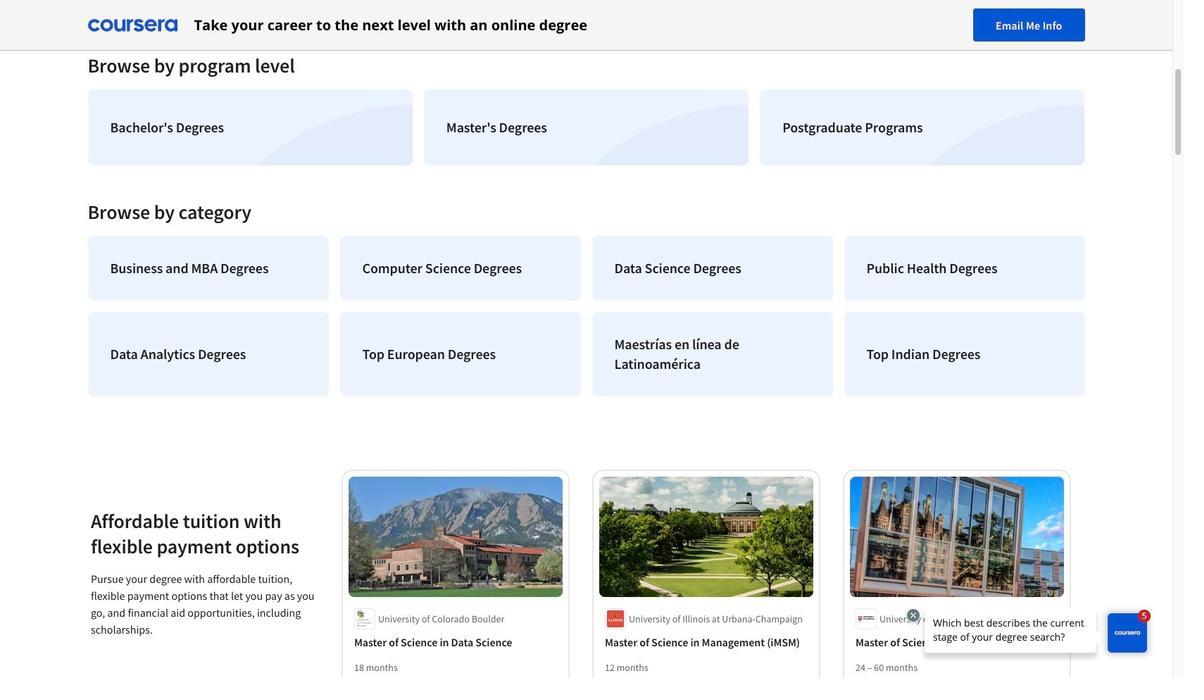 Task type: vqa. For each thing, say whether or not it's contained in the screenshot.
Earn Your Degree Collection "element"
no



Task type: locate. For each thing, give the bounding box(es) containing it.
0 vertical spatial list
[[82, 84, 1091, 171]]

list
[[82, 84, 1091, 171], [82, 230, 1091, 402]]

1 vertical spatial list
[[82, 230, 1091, 402]]



Task type: describe. For each thing, give the bounding box(es) containing it.
1 list from the top
[[82, 84, 1091, 171]]

coursera image
[[88, 14, 177, 36]]

2 list from the top
[[82, 230, 1091, 402]]



